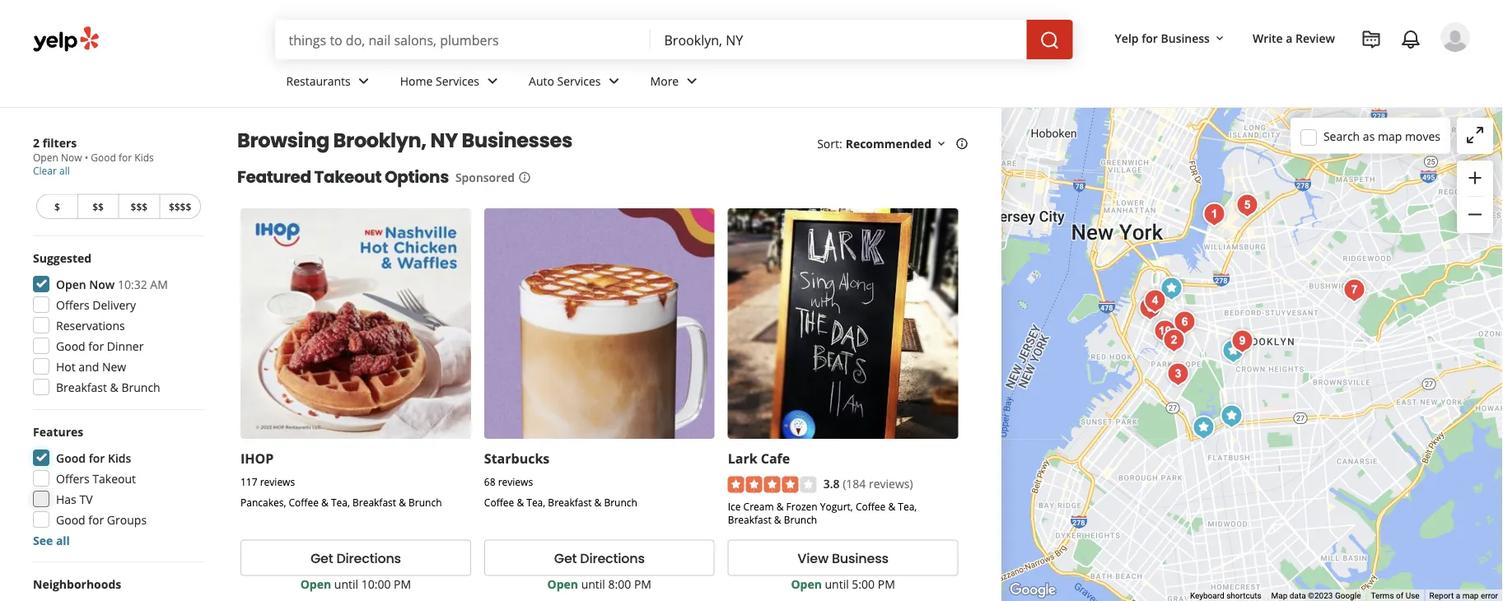 Task type: locate. For each thing, give the bounding box(es) containing it.
open down the suggested
[[56, 276, 86, 292]]

1 vertical spatial takeout
[[93, 471, 136, 487]]

2 horizontal spatial pm
[[878, 577, 895, 593]]

all
[[59, 164, 70, 178], [56, 533, 70, 548]]

1 horizontal spatial coffee
[[484, 495, 514, 509]]

68
[[484, 475, 496, 489]]

3 24 chevron down v2 image from the left
[[682, 71, 702, 91]]

map
[[1378, 128, 1403, 144], [1463, 591, 1479, 601]]

0 horizontal spatial 24 chevron down v2 image
[[354, 71, 374, 91]]

1 reviews from the left
[[260, 475, 295, 489]]

open
[[33, 151, 58, 164], [56, 276, 86, 292], [301, 577, 331, 593], [548, 577, 578, 593], [791, 577, 822, 593]]

1 services from the left
[[436, 73, 480, 89]]

neighborhoods
[[33, 576, 121, 592]]

report
[[1430, 591, 1454, 601]]

get directions link
[[241, 540, 471, 577], [484, 540, 715, 577]]

1 horizontal spatial map
[[1463, 591, 1479, 601]]

takeout
[[314, 166, 382, 189], [93, 471, 136, 487]]

breakfast inside ice cream & frozen yogurt, coffee & tea, breakfast & brunch
[[728, 514, 772, 527]]

1 vertical spatial map
[[1463, 591, 1479, 601]]

get
[[311, 549, 333, 568], [554, 549, 577, 568]]

none field up home services link
[[289, 30, 638, 49]]

0 vertical spatial kids
[[135, 151, 154, 164]]

5:00
[[852, 577, 875, 593]]

offers for offers delivery
[[56, 297, 90, 313]]

now inside "group"
[[89, 276, 115, 292]]

24 chevron down v2 image inside the more link
[[682, 71, 702, 91]]

good for good for groups
[[56, 512, 85, 528]]

moves
[[1406, 128, 1441, 144]]

24 chevron down v2 image right auto services
[[604, 71, 624, 91]]

tea, right pancakes,
[[331, 495, 350, 509]]

of
[[1397, 591, 1404, 601]]

restaurants link
[[273, 59, 387, 107]]

24 chevron down v2 image right restaurants
[[354, 71, 374, 91]]

1 horizontal spatial none field
[[665, 30, 1014, 49]]

until left 5:00
[[825, 577, 849, 593]]

1 horizontal spatial business
[[1161, 30, 1210, 46]]

1 directions from the left
[[337, 549, 401, 568]]

open left 10:00
[[301, 577, 331, 593]]

1 until from the left
[[334, 577, 358, 593]]

for right •
[[119, 151, 132, 164]]

services left 24 chevron down v2 image
[[436, 73, 480, 89]]

open down the 2
[[33, 151, 58, 164]]

see all
[[33, 533, 70, 548]]

1 pm from the left
[[394, 577, 411, 593]]

0 horizontal spatial takeout
[[93, 471, 136, 487]]

map data ©2023 google
[[1272, 591, 1362, 601]]

0 horizontal spatial 16 info v2 image
[[518, 171, 531, 184]]

2 directions from the left
[[580, 549, 645, 568]]

24 chevron down v2 image right more in the top of the page
[[682, 71, 702, 91]]

get for starbucks
[[554, 549, 577, 568]]

0 horizontal spatial until
[[334, 577, 358, 593]]

get for ihop
[[311, 549, 333, 568]]

open left 8:00
[[548, 577, 578, 593]]

2 services from the left
[[557, 73, 601, 89]]

breakfast
[[56, 379, 107, 395], [353, 495, 396, 509], [548, 495, 592, 509], [728, 514, 772, 527]]

pm for ihop
[[394, 577, 411, 593]]

more link
[[637, 59, 715, 107]]

16 info v2 image for featured takeout options
[[518, 171, 531, 184]]

1 24 chevron down v2 image from the left
[[354, 71, 374, 91]]

cream
[[744, 500, 774, 514]]

for
[[1142, 30, 1158, 46], [119, 151, 132, 164], [88, 338, 104, 354], [89, 450, 105, 466], [88, 512, 104, 528]]

1 vertical spatial 16 info v2 image
[[518, 171, 531, 184]]

for inside button
[[1142, 30, 1158, 46]]

pm right 10:00
[[394, 577, 411, 593]]

auto services
[[529, 73, 601, 89]]

good right •
[[91, 151, 116, 164]]

2 24 chevron down v2 image from the left
[[604, 71, 624, 91]]

write a review link
[[1247, 23, 1342, 53]]

tea,
[[331, 495, 350, 509], [527, 495, 546, 509], [898, 500, 917, 514]]

for up offers takeout on the left bottom of the page
[[89, 450, 105, 466]]

Find text field
[[289, 30, 638, 49]]

2 pm from the left
[[634, 577, 652, 593]]

reunion image
[[1231, 189, 1264, 222]]

map left error
[[1463, 591, 1479, 601]]

get directions link up the 'open until 8:00 pm'
[[484, 540, 715, 577]]

offers
[[56, 297, 90, 313], [56, 471, 90, 487]]

zatar cafe & bistro image
[[1162, 358, 1195, 391]]

view
[[798, 549, 829, 568]]

none field 'near'
[[665, 30, 1014, 49]]

ihop image
[[1216, 400, 1249, 433]]

get up open until 10:00 pm at the left bottom of the page
[[311, 549, 333, 568]]

starbucks 68 reviews coffee & tea, breakfast & brunch
[[484, 450, 638, 509]]

get directions link up open until 10:00 pm at the left bottom of the page
[[241, 540, 471, 577]]

good up hot
[[56, 338, 85, 354]]

$$$
[[131, 200, 148, 213]]

coffee down 3.8 (184 reviews)
[[856, 500, 886, 514]]

business inside button
[[1161, 30, 1210, 46]]

none field up business categories element
[[665, 30, 1014, 49]]

0 horizontal spatial directions
[[337, 549, 401, 568]]

good inside 2 filters open now • good for kids clear all
[[91, 151, 116, 164]]

16 info v2 image
[[956, 137, 969, 150], [518, 171, 531, 184]]

1 none field from the left
[[289, 30, 638, 49]]

0 horizontal spatial reviews
[[260, 475, 295, 489]]

get directions link for starbucks
[[484, 540, 715, 577]]

1 offers from the top
[[56, 297, 90, 313]]

2 get directions from the left
[[554, 549, 645, 568]]

2 horizontal spatial tea,
[[898, 500, 917, 514]]

1 get directions link from the left
[[241, 540, 471, 577]]

get up the 'open until 8:00 pm'
[[554, 549, 577, 568]]

1 vertical spatial offers
[[56, 471, 90, 487]]

services right "auto"
[[557, 73, 601, 89]]

1 get from the left
[[311, 549, 333, 568]]

lark cafe image
[[1188, 412, 1221, 445]]

1 horizontal spatial tea,
[[527, 495, 546, 509]]

terms
[[1371, 591, 1395, 601]]

1 horizontal spatial pm
[[634, 577, 652, 593]]

featured
[[237, 166, 311, 189]]

for up hot and new
[[88, 338, 104, 354]]

business up 5:00
[[832, 549, 889, 568]]

0 horizontal spatial pm
[[394, 577, 411, 593]]

1 horizontal spatial get
[[554, 549, 577, 568]]

None search field
[[276, 20, 1076, 59]]

kids
[[135, 151, 154, 164], [108, 450, 131, 466]]

open now 10:32 am
[[56, 276, 168, 292]]

reviews)
[[869, 476, 913, 491]]

terms of use
[[1371, 591, 1420, 601]]

0 vertical spatial now
[[61, 151, 82, 164]]

zoom out image
[[1466, 205, 1486, 224]]

24 chevron down v2 image for restaurants
[[354, 71, 374, 91]]

tv
[[79, 491, 93, 507]]

terms of use link
[[1371, 591, 1420, 601]]

0 horizontal spatial get directions
[[311, 549, 401, 568]]

2 horizontal spatial coffee
[[856, 500, 886, 514]]

get directions
[[311, 549, 401, 568], [554, 549, 645, 568]]

16 info v2 image right 16 chevron down v2 image
[[956, 137, 969, 150]]

group
[[1458, 161, 1494, 233], [28, 250, 204, 400], [28, 424, 204, 549]]

3.8
[[824, 476, 840, 491]]

3.8 (184 reviews)
[[824, 476, 913, 491]]

2 horizontal spatial 24 chevron down v2 image
[[682, 71, 702, 91]]

1 horizontal spatial kids
[[135, 151, 154, 164]]

0 horizontal spatial coffee
[[289, 495, 319, 509]]

offers up reservations
[[56, 297, 90, 313]]

None field
[[289, 30, 638, 49], [665, 30, 1014, 49]]

a
[[1286, 30, 1293, 46], [1457, 591, 1461, 601]]

takeout down brooklyn,
[[314, 166, 382, 189]]

offers delivery
[[56, 297, 136, 313]]

open inside "group"
[[56, 276, 86, 292]]

24 chevron down v2 image
[[483, 71, 503, 91]]

16 info v2 image for browsing brooklyn, ny businesses
[[956, 137, 969, 150]]

117
[[241, 475, 258, 489]]

2 vertical spatial group
[[28, 424, 204, 549]]

services
[[436, 73, 480, 89], [557, 73, 601, 89]]

browsing brooklyn, ny businesses
[[237, 127, 573, 154]]

open for ihop
[[301, 577, 331, 593]]

0 vertical spatial a
[[1286, 30, 1293, 46]]

24 chevron down v2 image
[[354, 71, 374, 91], [604, 71, 624, 91], [682, 71, 702, 91]]

1 horizontal spatial get directions
[[554, 549, 645, 568]]

breakfast & brunch
[[56, 379, 160, 395]]

get directions up open until 10:00 pm at the left bottom of the page
[[311, 549, 401, 568]]

1 horizontal spatial now
[[89, 276, 115, 292]]

0 horizontal spatial now
[[61, 151, 82, 164]]

0 vertical spatial offers
[[56, 297, 90, 313]]

brunch inside ihop 117 reviews pancakes, coffee & tea, breakfast & brunch
[[409, 495, 442, 509]]

tea, down the starbucks
[[527, 495, 546, 509]]

coffee down 68
[[484, 495, 514, 509]]

offers up has tv
[[56, 471, 90, 487]]

pm for starbucks
[[634, 577, 652, 593]]

kids inside 2 filters open now • good for kids clear all
[[135, 151, 154, 164]]

0 vertical spatial all
[[59, 164, 70, 178]]

1 horizontal spatial reviews
[[498, 475, 533, 489]]

24 chevron down v2 image inside auto services link
[[604, 71, 624, 91]]

reviews up pancakes,
[[260, 475, 295, 489]]

0 horizontal spatial get
[[311, 549, 333, 568]]

2 get from the left
[[554, 549, 577, 568]]

0 horizontal spatial services
[[436, 73, 480, 89]]

open down view
[[791, 577, 822, 593]]

until left 10:00
[[334, 577, 358, 593]]

good
[[91, 151, 116, 164], [56, 338, 85, 354], [56, 450, 86, 466], [56, 512, 85, 528]]

a right report
[[1457, 591, 1461, 601]]

1 vertical spatial kids
[[108, 450, 131, 466]]

1 horizontal spatial takeout
[[314, 166, 382, 189]]

kids up "$$$" at the left top of the page
[[135, 151, 154, 164]]

for right yelp in the top of the page
[[1142, 30, 1158, 46]]

0 horizontal spatial map
[[1378, 128, 1403, 144]]

1 horizontal spatial 24 chevron down v2 image
[[604, 71, 624, 91]]

open until 8:00 pm
[[548, 577, 652, 593]]

reviews inside 'starbucks 68 reviews coffee & tea, breakfast & brunch'
[[498, 475, 533, 489]]

2 none field from the left
[[665, 30, 1014, 49]]

now up offers delivery
[[89, 276, 115, 292]]

16 info v2 image down businesses
[[518, 171, 531, 184]]

24 chevron down v2 image for auto services
[[604, 71, 624, 91]]

2 horizontal spatial until
[[825, 577, 849, 593]]

map right the as
[[1378, 128, 1403, 144]]

0 horizontal spatial kids
[[108, 450, 131, 466]]

0 horizontal spatial tea,
[[331, 495, 350, 509]]

good down has tv
[[56, 512, 85, 528]]

0 horizontal spatial get directions link
[[241, 540, 471, 577]]

report a map error
[[1430, 591, 1499, 601]]

clear all link
[[33, 164, 70, 178]]

0 vertical spatial business
[[1161, 30, 1210, 46]]

group containing features
[[28, 424, 204, 549]]

open until 10:00 pm
[[301, 577, 411, 593]]

until
[[334, 577, 358, 593], [581, 577, 605, 593], [825, 577, 849, 593]]

for for kids
[[89, 450, 105, 466]]

recommended
[[846, 136, 932, 151]]

clear
[[33, 164, 57, 178]]

2 get directions link from the left
[[484, 540, 715, 577]]

1 horizontal spatial services
[[557, 73, 601, 89]]

24 chevron down v2 image inside restaurants link
[[354, 71, 374, 91]]

tea, inside ice cream & frozen yogurt, coffee & tea, breakfast & brunch
[[898, 500, 917, 514]]

pm right 8:00
[[634, 577, 652, 593]]

1 horizontal spatial directions
[[580, 549, 645, 568]]

1 vertical spatial a
[[1457, 591, 1461, 601]]

directions up 10:00
[[337, 549, 401, 568]]

a inside "element"
[[1286, 30, 1293, 46]]

1 horizontal spatial 16 info v2 image
[[956, 137, 969, 150]]

directions up 8:00
[[580, 549, 645, 568]]

until for ihop
[[334, 577, 358, 593]]

1 vertical spatial now
[[89, 276, 115, 292]]

1 horizontal spatial get directions link
[[484, 540, 715, 577]]

1 vertical spatial all
[[56, 533, 70, 548]]

1 vertical spatial group
[[28, 250, 204, 400]]

tea, down reviews)
[[898, 500, 917, 514]]

reviews down starbucks link
[[498, 475, 533, 489]]

new
[[102, 359, 126, 374]]

0 horizontal spatial none field
[[289, 30, 638, 49]]

good down features
[[56, 450, 86, 466]]

open inside 2 filters open now • good for kids clear all
[[33, 151, 58, 164]]

write
[[1253, 30, 1283, 46]]

0 horizontal spatial a
[[1286, 30, 1293, 46]]

auto
[[529, 73, 554, 89]]

all right see
[[56, 533, 70, 548]]

3.8 star rating image
[[728, 477, 817, 493]]

reviews inside ihop 117 reviews pancakes, coffee & tea, breakfast & brunch
[[260, 475, 295, 489]]

kids up offers takeout on the left bottom of the page
[[108, 450, 131, 466]]

takeout down good for kids
[[93, 471, 136, 487]]

business left 16 chevron down v2 icon
[[1161, 30, 1210, 46]]

until left 8:00
[[581, 577, 605, 593]]

coffee
[[289, 495, 319, 509], [484, 495, 514, 509], [856, 500, 886, 514]]

$$$ button
[[118, 194, 159, 219]]

0 horizontal spatial business
[[832, 549, 889, 568]]

now left •
[[61, 151, 82, 164]]

keyboard shortcuts
[[1190, 591, 1262, 601]]

2 until from the left
[[581, 577, 605, 593]]

2 filters open now • good for kids clear all
[[33, 135, 154, 178]]

all right clear
[[59, 164, 70, 178]]

get directions up the 'open until 8:00 pm'
[[554, 549, 645, 568]]

1 horizontal spatial a
[[1457, 591, 1461, 601]]

zoom in image
[[1466, 168, 1486, 188]]

map for error
[[1463, 591, 1479, 601]]

directions for starbucks
[[580, 549, 645, 568]]

1 horizontal spatial until
[[581, 577, 605, 593]]

write a review
[[1253, 30, 1336, 46]]

all inside 2 filters open now • good for kids clear all
[[59, 164, 70, 178]]

a right write
[[1286, 30, 1293, 46]]

business
[[1161, 30, 1210, 46], [832, 549, 889, 568]]

2 reviews from the left
[[498, 475, 533, 489]]

2 offers from the top
[[56, 471, 90, 487]]

auto services link
[[516, 59, 637, 107]]

options
[[385, 166, 449, 189]]

0 vertical spatial takeout
[[314, 166, 382, 189]]

0 vertical spatial map
[[1378, 128, 1403, 144]]

terrace restaurant and bakery image
[[1158, 324, 1191, 357]]

0 vertical spatial 16 info v2 image
[[956, 137, 969, 150]]

pm right 5:00
[[878, 577, 895, 593]]

for down tv
[[88, 512, 104, 528]]

shortcuts
[[1227, 591, 1262, 601]]

1 get directions from the left
[[311, 549, 401, 568]]

get directions for starbucks
[[554, 549, 645, 568]]

until for starbucks
[[581, 577, 605, 593]]

brunch
[[121, 379, 160, 395], [409, 495, 442, 509], [604, 495, 638, 509], [784, 514, 818, 527]]

lark cafe link
[[728, 450, 790, 467]]

coffee right pancakes,
[[289, 495, 319, 509]]



Task type: vqa. For each thing, say whether or not it's contained in the screenshot.
the right 16 info v2 image
yes



Task type: describe. For each thing, give the bounding box(es) containing it.
business categories element
[[273, 59, 1471, 107]]

businesses
[[462, 127, 573, 154]]

ice cream & frozen yogurt, coffee & tea, breakfast & brunch
[[728, 500, 917, 527]]

offers takeout
[[56, 471, 136, 487]]

a for write
[[1286, 30, 1293, 46]]

see
[[33, 533, 53, 548]]

use
[[1406, 591, 1420, 601]]

runner & stone image
[[1149, 315, 1182, 348]]

get directions for ihop
[[311, 549, 401, 568]]

10:32
[[118, 276, 147, 292]]

lark cafe
[[728, 450, 790, 467]]

features
[[33, 424, 83, 440]]

2
[[33, 135, 40, 150]]

browsing
[[237, 127, 329, 154]]

cafe
[[761, 450, 790, 467]]

8:00
[[608, 577, 631, 593]]

10:00
[[361, 577, 391, 593]]

0 vertical spatial group
[[1458, 161, 1494, 233]]

data
[[1290, 591, 1306, 601]]

brunch inside ice cream & frozen yogurt, coffee & tea, breakfast & brunch
[[784, 514, 818, 527]]

offers for offers takeout
[[56, 471, 90, 487]]

coffee inside ice cream & frozen yogurt, coffee & tea, breakfast & brunch
[[856, 500, 886, 514]]

tea, inside 'starbucks 68 reviews coffee & tea, breakfast & brunch'
[[527, 495, 546, 509]]

©2023
[[1308, 591, 1333, 601]]

am
[[150, 276, 168, 292]]

starbucks link
[[484, 450, 550, 467]]

open until 5:00 pm
[[791, 577, 895, 593]]

and
[[79, 359, 99, 374]]

map
[[1272, 591, 1288, 601]]

search
[[1324, 128, 1361, 144]]

good for good for kids
[[56, 450, 86, 466]]

for for business
[[1142, 30, 1158, 46]]

has tv
[[56, 491, 93, 507]]

map for moves
[[1378, 128, 1403, 144]]

home services
[[400, 73, 480, 89]]

kids inside "group"
[[108, 450, 131, 466]]

group containing suggested
[[28, 250, 204, 400]]

review
[[1296, 30, 1336, 46]]

brunch inside 'starbucks 68 reviews coffee & tea, breakfast & brunch'
[[604, 495, 638, 509]]

services for home services
[[436, 73, 480, 89]]

open for lark cafe
[[791, 577, 822, 593]]

notifications image
[[1402, 30, 1421, 49]]

get directions link for ihop
[[241, 540, 471, 577]]

projects image
[[1362, 30, 1382, 49]]

16 chevron down v2 image
[[935, 137, 948, 150]]

takeout for featured
[[314, 166, 382, 189]]

map region
[[912, 18, 1504, 601]]

good for groups
[[56, 512, 147, 528]]

brunch inside "group"
[[121, 379, 160, 395]]

recommended button
[[846, 136, 948, 151]]

dinner
[[107, 338, 144, 354]]

3 pm from the left
[[878, 577, 895, 593]]

1 vertical spatial business
[[832, 549, 889, 568]]

16 chevron down v2 image
[[1214, 32, 1227, 45]]

for for dinner
[[88, 338, 104, 354]]

starbucks image
[[1217, 335, 1250, 368]]

frozen
[[787, 500, 818, 514]]

ihop link
[[241, 450, 274, 467]]

ice
[[728, 500, 741, 514]]

3 until from the left
[[825, 577, 849, 593]]

& inside "group"
[[110, 379, 118, 395]]

good for dinner
[[56, 338, 144, 354]]

user actions element
[[1102, 21, 1494, 122]]

google image
[[1006, 580, 1060, 601]]

ny
[[430, 127, 458, 154]]

now inside 2 filters open now • good for kids clear all
[[61, 151, 82, 164]]

24 chevron down v2 image for more
[[682, 71, 702, 91]]

groups
[[107, 512, 147, 528]]

ihop
[[241, 450, 274, 467]]

home
[[400, 73, 433, 89]]

yelp for business button
[[1109, 23, 1233, 53]]

sunday in brooklyn image
[[1198, 198, 1231, 231]]

lark
[[728, 450, 758, 467]]

good for good for dinner
[[56, 338, 85, 354]]

more
[[651, 73, 679, 89]]

search as map moves
[[1324, 128, 1441, 144]]

has
[[56, 491, 76, 507]]

keyboard
[[1190, 591, 1225, 601]]

breakfast inside "group"
[[56, 379, 107, 395]]

café luluc image
[[1134, 292, 1167, 325]]

(184
[[843, 476, 866, 491]]

tea, inside ihop 117 reviews pancakes, coffee & tea, breakfast & brunch
[[331, 495, 350, 509]]

good for kids
[[56, 450, 131, 466]]

expand map image
[[1466, 125, 1486, 145]]

error
[[1481, 591, 1499, 601]]

services for auto services
[[557, 73, 601, 89]]

Near text field
[[665, 30, 1014, 49]]

miriam image
[[1169, 306, 1202, 339]]

hot
[[56, 359, 76, 374]]

view business
[[798, 549, 889, 568]]

coffee inside ihop 117 reviews pancakes, coffee & tea, breakfast & brunch
[[289, 495, 319, 509]]

delivery
[[93, 297, 136, 313]]

for for groups
[[88, 512, 104, 528]]

takeout for offers
[[93, 471, 136, 487]]

$$
[[93, 200, 104, 213]]

yelp for business
[[1115, 30, 1210, 46]]

filters
[[43, 135, 77, 150]]

•
[[85, 151, 88, 164]]

$$$$
[[169, 200, 191, 213]]

a for report
[[1457, 591, 1461, 601]]

reviews for starbucks
[[498, 475, 533, 489]]

none field find
[[289, 30, 638, 49]]

for inside 2 filters open now • good for kids clear all
[[119, 151, 132, 164]]

$ button
[[36, 194, 77, 219]]

see all button
[[33, 533, 70, 548]]

mia's bakery image
[[1139, 285, 1172, 318]]

breakfast inside 'starbucks 68 reviews coffee & tea, breakfast & brunch'
[[548, 495, 592, 509]]

featured takeout options
[[237, 166, 449, 189]]

report a map error link
[[1430, 591, 1499, 601]]

hot and new
[[56, 359, 126, 374]]

sponsored
[[456, 169, 515, 185]]

coffee inside 'starbucks 68 reviews coffee & tea, breakfast & brunch'
[[484, 495, 514, 509]]

view business link
[[728, 540, 959, 577]]

search image
[[1040, 31, 1060, 50]]

open for starbucks
[[548, 577, 578, 593]]

father knows best image
[[1338, 274, 1371, 307]]

suggested
[[33, 250, 92, 266]]

brooklyn,
[[333, 127, 427, 154]]

$$ button
[[77, 194, 118, 219]]

reservations
[[56, 318, 125, 333]]

$
[[54, 200, 60, 213]]

sort:
[[817, 136, 843, 151]]

mateo r. image
[[1441, 22, 1471, 52]]

cafe rue dix image
[[1226, 325, 1259, 358]]

reviews for ihop
[[260, 475, 295, 489]]

directions for ihop
[[337, 549, 401, 568]]

pancakes,
[[241, 495, 286, 509]]

alamo drafthouse cinema downtown brooklyn image
[[1156, 272, 1189, 305]]

breakfast inside ihop 117 reviews pancakes, coffee & tea, breakfast & brunch
[[353, 495, 396, 509]]

home services link
[[387, 59, 516, 107]]



